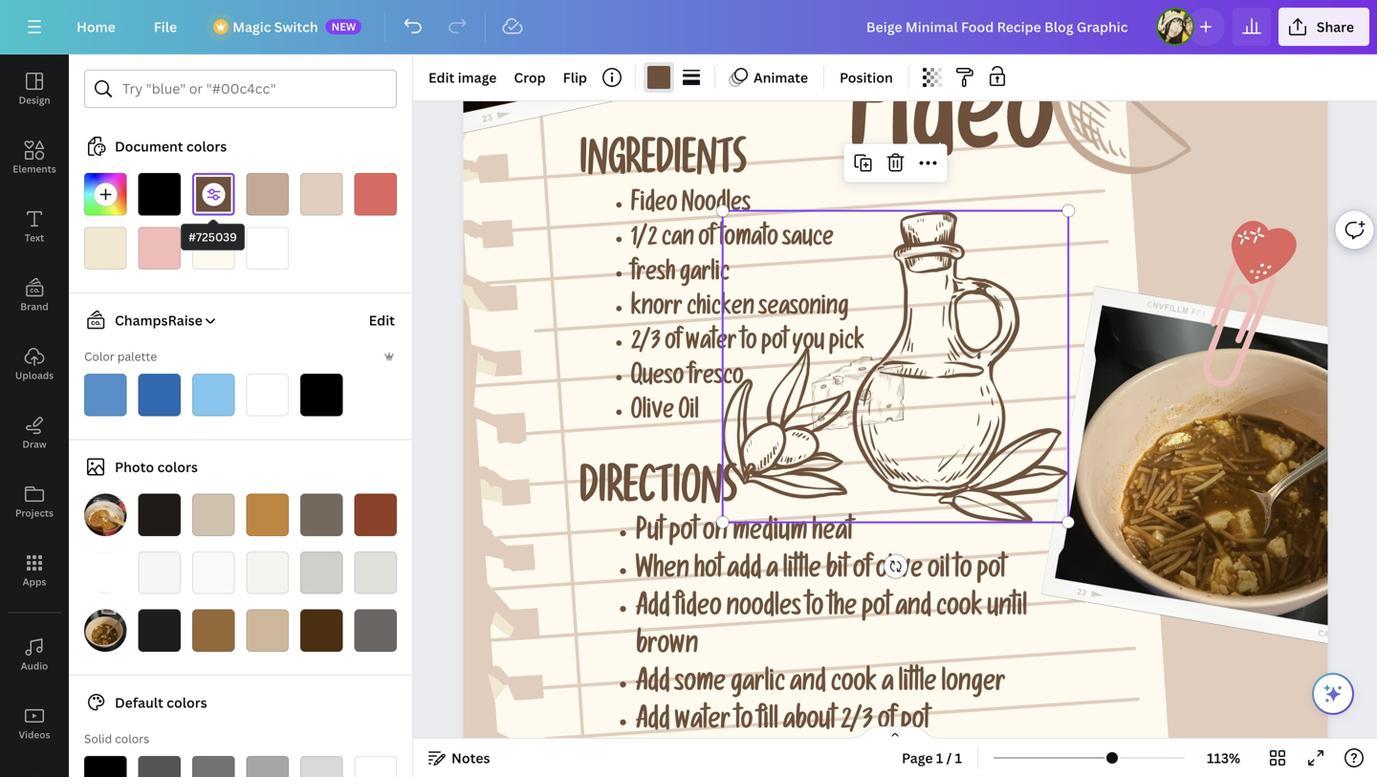Task type: locate. For each thing, give the bounding box(es) containing it.
colors right default
[[167, 694, 207, 712]]

#d2b799 image
[[246, 610, 289, 652], [246, 610, 289, 652]]

0 horizontal spatial edit
[[369, 311, 395, 330]]

home link
[[61, 8, 131, 46]]

#d0cfc8 image
[[300, 552, 343, 595]]

add fideo noodles to the pot and cook until brown
[[636, 597, 1028, 663]]

0 vertical spatial #725039 image
[[648, 66, 671, 89]]

to down chicken
[[741, 332, 757, 358]]

hot
[[694, 559, 723, 587]]

colors for solid colors
[[115, 731, 149, 747]]

text button
[[0, 192, 69, 261]]

colors right the document
[[186, 137, 227, 155]]

add water to fill about 2/3 of pot
[[636, 710, 930, 738]]

of up queso
[[665, 332, 682, 358]]

projects
[[15, 507, 54, 520]]

add
[[636, 597, 670, 625], [636, 672, 670, 701], [636, 710, 670, 738]]

fideo
[[850, 75, 1055, 188], [631, 194, 678, 220]]

1 vertical spatial a
[[882, 672, 894, 701]]

0 vertical spatial #725039 image
[[648, 66, 671, 89]]

#e4ccbc image
[[300, 173, 343, 216], [300, 173, 343, 216]]

image
[[458, 68, 497, 87]]

colors for default colors
[[167, 694, 207, 712]]

#725039 image
[[648, 66, 671, 89], [192, 173, 235, 216]]

design
[[19, 94, 50, 107]]

#f7f6f5 image
[[138, 552, 181, 595], [138, 552, 181, 595]]

1 horizontal spatial edit
[[429, 68, 455, 87]]

0 horizontal spatial #725039 image
[[192, 173, 235, 216]]

#ffffff image
[[246, 227, 289, 270], [246, 227, 289, 270]]

cook
[[937, 597, 983, 625], [831, 672, 877, 701]]

and up about
[[790, 672, 826, 701]]

add inside add fideo noodles to the pot and cook until brown
[[636, 597, 670, 625]]

edit image button
[[421, 62, 505, 93]]

projects button
[[0, 468, 69, 537]]

a up show pages image
[[882, 672, 894, 701]]

little up show pages image
[[899, 672, 937, 701]]

#000000 image
[[138, 173, 181, 216], [138, 173, 181, 216]]

garlic up fill
[[731, 672, 786, 701]]

on
[[703, 521, 728, 549]]

main menu bar
[[0, 0, 1378, 55]]

2/3 right about
[[841, 710, 873, 738]]

#725039 image down main 'menu bar'
[[648, 66, 671, 89]]

#c48433 image
[[246, 494, 289, 537], [246, 494, 289, 537]]

palette
[[117, 349, 157, 364]]

colors right photo
[[157, 458, 198, 476]]

1 horizontal spatial fideo
[[850, 75, 1055, 188]]

pot left 'you'
[[762, 332, 788, 358]]

#6a6663 image
[[354, 610, 397, 652], [354, 610, 397, 652]]

1 horizontal spatial #725039 image
[[648, 66, 671, 89]]

#d0cfc8 image
[[300, 552, 343, 595]]

gray #a6a6a6 image
[[246, 757, 289, 778], [246, 757, 289, 778]]

photo colors
[[115, 458, 198, 476]]

#ffffff image
[[246, 374, 289, 417], [246, 374, 289, 417]]

crop
[[514, 68, 546, 87]]

3 add from the top
[[636, 710, 670, 738]]

of down the add some garlic and cook a little longer
[[878, 710, 896, 738]]

garlic
[[680, 263, 730, 289], [731, 672, 786, 701]]

to left the
[[806, 597, 824, 625]]

draw button
[[0, 399, 69, 468]]

#725039 image up #725039
[[192, 173, 235, 216]]

a right add
[[766, 559, 779, 587]]

add for add some garlic and cook a little longer
[[636, 672, 670, 701]]

add a new color image
[[84, 173, 127, 216], [84, 173, 127, 216]]

0 horizontal spatial and
[[790, 672, 826, 701]]

cook down oil
[[937, 597, 983, 625]]

document colors
[[115, 137, 227, 155]]

1 vertical spatial garlic
[[731, 672, 786, 701]]

#725039 image up #725039
[[192, 173, 235, 216]]

#725039 image down main 'menu bar'
[[648, 66, 671, 89]]

1 horizontal spatial 1
[[955, 749, 962, 768]]

1 add from the top
[[636, 597, 670, 625]]

file button
[[138, 8, 192, 46]]

0 vertical spatial and
[[896, 597, 932, 625]]

canva assistant image
[[1322, 683, 1345, 706]]

about
[[783, 710, 836, 738]]

position button
[[832, 62, 901, 93]]

0 horizontal spatial a
[[766, 559, 779, 587]]

tomato
[[720, 228, 778, 254]]

pot up until
[[977, 559, 1006, 587]]

0 vertical spatial cook
[[937, 597, 983, 625]]

#d1c1ab image
[[192, 494, 235, 537]]

share
[[1317, 18, 1355, 36]]

2/3
[[631, 332, 661, 358], [841, 710, 873, 738]]

a
[[766, 559, 779, 587], [882, 672, 894, 701]]

edit inside 'dropdown button'
[[429, 68, 455, 87]]

colors for photo colors
[[157, 458, 198, 476]]

2/3 down the knorr at the left top
[[631, 332, 661, 358]]

#f6bbb7 image
[[138, 227, 181, 270], [138, 227, 181, 270]]

audio button
[[0, 621, 69, 690]]

until
[[987, 597, 1028, 625]]

little left bit
[[783, 559, 822, 587]]

2/3 inside knorr chicken seasoning 2/3 of water to pot you pick queso fresco olive oil
[[631, 332, 661, 358]]

0 vertical spatial fideo
[[850, 75, 1055, 188]]

champsraise button
[[77, 309, 218, 332]]

add
[[727, 559, 762, 587]]

and inside add fideo noodles to the pot and cook until brown
[[896, 597, 932, 625]]

#943c21 image
[[354, 494, 397, 537], [354, 494, 397, 537]]

water down some
[[675, 710, 731, 738]]

1 right /
[[955, 749, 962, 768]]

videos button
[[0, 690, 69, 759]]

1 horizontal spatial cook
[[937, 597, 983, 625]]

/
[[947, 749, 952, 768]]

1 vertical spatial and
[[790, 672, 826, 701]]

fideo inside fideo noodles 1/2 can of tomato sauce
[[631, 194, 678, 220]]

0 vertical spatial a
[[766, 559, 779, 587]]

#4890cd image
[[84, 374, 127, 417]]

light gray #d9d9d9 image
[[300, 757, 343, 778], [300, 757, 343, 778]]

of inside fideo noodles 1/2 can of tomato sauce
[[699, 228, 715, 254]]

edit inside button
[[369, 311, 395, 330]]

1 left /
[[936, 749, 943, 768]]

1 vertical spatial fideo
[[631, 194, 678, 220]]

0 vertical spatial edit
[[429, 68, 455, 87]]

1 1 from the left
[[936, 749, 943, 768]]

#1d1d1e image
[[138, 610, 181, 652]]

1 vertical spatial 2/3
[[841, 710, 873, 738]]

1 vertical spatial cook
[[831, 672, 877, 701]]

pot
[[762, 332, 788, 358], [669, 521, 698, 549], [977, 559, 1006, 587], [862, 597, 891, 625], [901, 710, 930, 738]]

#e1e1dc image
[[354, 552, 397, 595], [354, 552, 397, 595]]

videos
[[19, 729, 50, 742]]

2 vertical spatial add
[[636, 710, 670, 738]]

color palette
[[84, 349, 157, 364]]

#e5645e image
[[354, 173, 397, 216]]

fill
[[758, 710, 779, 738]]

garlic up chicken
[[680, 263, 730, 289]]

edit
[[429, 68, 455, 87], [369, 311, 395, 330]]

and down olive
[[896, 597, 932, 625]]

edit button
[[367, 301, 397, 340]]

elements
[[13, 163, 56, 176]]

#f3e8d0 image
[[84, 227, 127, 270]]

1 horizontal spatial a
[[882, 672, 894, 701]]

0 horizontal spatial 1
[[936, 749, 943, 768]]

fresh
[[631, 263, 676, 289]]

dark gray #545454 image
[[138, 757, 181, 778], [138, 757, 181, 778]]

1
[[936, 749, 943, 768], [955, 749, 962, 768]]

and
[[896, 597, 932, 625], [790, 672, 826, 701]]

#d1c1ab image
[[192, 494, 235, 537]]

white #ffffff image
[[354, 757, 397, 778]]

side panel tab list
[[0, 55, 69, 778]]

colors right solid
[[115, 731, 149, 747]]

to
[[741, 332, 757, 358], [955, 559, 972, 587], [806, 597, 824, 625], [735, 710, 753, 738]]

design button
[[0, 55, 69, 123]]

1 horizontal spatial and
[[896, 597, 932, 625]]

#f4f4f1 image
[[246, 552, 289, 595]]

bit
[[826, 559, 849, 587]]

#fffaef image
[[192, 227, 235, 270]]

water up fresco
[[686, 332, 737, 358]]

heat
[[812, 521, 853, 549]]

#78695c image
[[300, 494, 343, 537], [300, 494, 343, 537]]

add some garlic and cook a little longer
[[636, 672, 1006, 701]]

uploads button
[[0, 330, 69, 399]]

some
[[675, 672, 726, 701]]

black #000000 image
[[84, 757, 127, 778], [84, 757, 127, 778]]

of right bit
[[853, 559, 871, 587]]

1 vertical spatial edit
[[369, 311, 395, 330]]

2 1 from the left
[[955, 749, 962, 768]]

0 vertical spatial little
[[783, 559, 822, 587]]

0 vertical spatial add
[[636, 597, 670, 625]]

0 horizontal spatial 2/3
[[631, 332, 661, 358]]

0 horizontal spatial little
[[783, 559, 822, 587]]

#c8a994 image
[[246, 173, 289, 216], [246, 173, 289, 216]]

#4f2d0b image
[[300, 610, 343, 652]]

#f4f4f1 image
[[246, 552, 289, 595]]

2 add from the top
[[636, 672, 670, 701]]

#75c6ef image
[[192, 374, 235, 417], [192, 374, 235, 417]]

1 vertical spatial add
[[636, 672, 670, 701]]

default colors
[[115, 694, 207, 712]]

0 vertical spatial water
[[686, 332, 737, 358]]

add for add water to fill about 2/3 of pot
[[636, 710, 670, 738]]

text
[[25, 231, 44, 244]]

pot right the
[[862, 597, 891, 625]]

brown
[[636, 635, 699, 663]]

#4890cd image
[[84, 374, 127, 417]]

0 horizontal spatial fideo
[[631, 194, 678, 220]]

share button
[[1279, 8, 1370, 46]]

pot inside add fideo noodles to the pot and cook until brown
[[862, 597, 891, 625]]

1 vertical spatial little
[[899, 672, 937, 701]]

of
[[699, 228, 715, 254], [665, 332, 682, 358], [853, 559, 871, 587], [878, 710, 896, 738]]

of right can in the top of the page
[[699, 228, 715, 254]]

#f3e8d0 image
[[84, 227, 127, 270]]

#166bb5 image
[[138, 374, 181, 417], [138, 374, 181, 417]]

Design title text field
[[851, 8, 1149, 46]]

1 vertical spatial #725039 image
[[192, 173, 235, 216]]

1 horizontal spatial 2/3
[[841, 710, 873, 738]]

cook up about
[[831, 672, 877, 701]]

0 horizontal spatial #725039 image
[[192, 173, 235, 216]]

knorr
[[631, 297, 683, 323]]

apps button
[[0, 537, 69, 606]]

0 vertical spatial 2/3
[[631, 332, 661, 358]]

water
[[686, 332, 737, 358], [675, 710, 731, 738]]

#725039 image
[[648, 66, 671, 89], [192, 173, 235, 216]]



Task type: vqa. For each thing, say whether or not it's contained in the screenshot.
#f4f4f1 IMAGE
yes



Task type: describe. For each thing, give the bounding box(es) containing it.
when
[[636, 559, 690, 587]]

#fffaef image
[[192, 227, 235, 270]]

to left fill
[[735, 710, 753, 738]]

#010101 image
[[300, 374, 343, 417]]

directions
[[580, 472, 737, 518]]

113% button
[[1193, 743, 1255, 774]]

#010101 image
[[300, 374, 343, 417]]

#725039
[[188, 229, 237, 245]]

cook inside add fideo noodles to the pot and cook until brown
[[937, 597, 983, 625]]

olive
[[876, 559, 923, 587]]

medium
[[733, 521, 808, 549]]

1 horizontal spatial #725039 image
[[648, 66, 671, 89]]

audio
[[21, 660, 48, 673]]

the
[[828, 597, 857, 625]]

chicken
[[687, 297, 755, 323]]

knorr chicken seasoning 2/3 of water to pot you pick queso fresco olive oil
[[631, 297, 865, 427]]

switch
[[274, 18, 318, 36]]

show pages image
[[849, 726, 941, 741]]

#221a16 image
[[138, 494, 181, 537]]

photo
[[115, 458, 154, 476]]

gray #737373 image
[[192, 757, 235, 778]]

colors for document colors
[[186, 137, 227, 155]]

queso
[[631, 367, 684, 393]]

brand
[[20, 300, 49, 313]]

1/2
[[631, 228, 658, 254]]

pick
[[829, 332, 865, 358]]

pot left on
[[669, 521, 698, 549]]

when hot add a little bit of olive oil to pot
[[636, 559, 1006, 587]]

animate button
[[723, 62, 816, 93]]

water inside knorr chicken seasoning 2/3 of water to pot you pick queso fresco olive oil
[[686, 332, 737, 358]]

flip button
[[555, 62, 595, 93]]

1 vertical spatial water
[[675, 710, 731, 738]]

edit image
[[429, 68, 497, 87]]

you
[[792, 332, 825, 358]]

can
[[662, 228, 694, 254]]

#e5645e image
[[354, 173, 397, 216]]

solid
[[84, 731, 112, 747]]

pot inside knorr chicken seasoning 2/3 of water to pot you pick queso fresco olive oil
[[762, 332, 788, 358]]

fresh garlic
[[631, 263, 730, 289]]

flip
[[563, 68, 587, 87]]

uploads
[[15, 369, 54, 382]]

113%
[[1207, 749, 1241, 768]]

oil
[[679, 401, 699, 427]]

Try "blue" or "#00c4cc" search field
[[122, 71, 385, 107]]

#221a16 image
[[138, 494, 181, 537]]

fresco
[[688, 367, 744, 393]]

ingredients
[[580, 145, 747, 188]]

oil
[[928, 559, 950, 587]]

0 vertical spatial garlic
[[680, 263, 730, 289]]

crop button
[[506, 62, 554, 93]]

olive oil hand drawn image
[[723, 211, 1069, 523]]

notes button
[[421, 743, 498, 774]]

seasoning
[[759, 297, 849, 323]]

elements button
[[0, 123, 69, 192]]

champsraise
[[115, 311, 203, 330]]

magic
[[233, 18, 271, 36]]

#986934 image
[[192, 610, 235, 652]]

of inside knorr chicken seasoning 2/3 of water to pot you pick queso fresco olive oil
[[665, 332, 682, 358]]

#f9f9f7 image
[[192, 552, 235, 595]]

magic switch
[[233, 18, 318, 36]]

home
[[77, 18, 116, 36]]

document
[[115, 137, 183, 155]]

brand button
[[0, 261, 69, 330]]

edit for edit
[[369, 311, 395, 330]]

noodles
[[727, 597, 801, 625]]

page
[[902, 749, 933, 768]]

fideo for fideo
[[850, 75, 1055, 188]]

add for add fideo noodles to the pot and cook until brown
[[636, 597, 670, 625]]

to right oil
[[955, 559, 972, 587]]

notes
[[452, 749, 490, 768]]

white #ffffff image
[[354, 757, 397, 778]]

pot up page
[[901, 710, 930, 738]]

position
[[840, 68, 893, 87]]

noodles
[[682, 194, 751, 220]]

page 1 / 1
[[902, 749, 962, 768]]

to inside add fideo noodles to the pot and cook until brown
[[806, 597, 824, 625]]

animate
[[754, 68, 808, 87]]

#1d1d1e image
[[138, 610, 181, 652]]

edit for edit image
[[429, 68, 455, 87]]

0 horizontal spatial cook
[[831, 672, 877, 701]]

sauce
[[783, 228, 834, 254]]

solid colors
[[84, 731, 149, 747]]

apps
[[23, 576, 46, 589]]

fideo
[[675, 597, 722, 625]]

#f9f9f7 image
[[192, 552, 235, 595]]

color
[[84, 349, 115, 364]]

1 vertical spatial #725039 image
[[192, 173, 235, 216]]

put
[[636, 521, 665, 549]]

file
[[154, 18, 177, 36]]

draw
[[22, 438, 46, 451]]

gray #737373 image
[[192, 757, 235, 778]]

default
[[115, 694, 163, 712]]

1 horizontal spatial little
[[899, 672, 937, 701]]

longer
[[942, 672, 1006, 701]]

fideo for fideo noodles 1/2 can of tomato sauce
[[631, 194, 678, 220]]

#4f2d0b image
[[300, 610, 343, 652]]

put pot on medium heat
[[636, 521, 853, 549]]

#986934 image
[[192, 610, 235, 652]]

new
[[332, 19, 356, 33]]

to inside knorr chicken seasoning 2/3 of water to pot you pick queso fresco olive oil
[[741, 332, 757, 358]]



